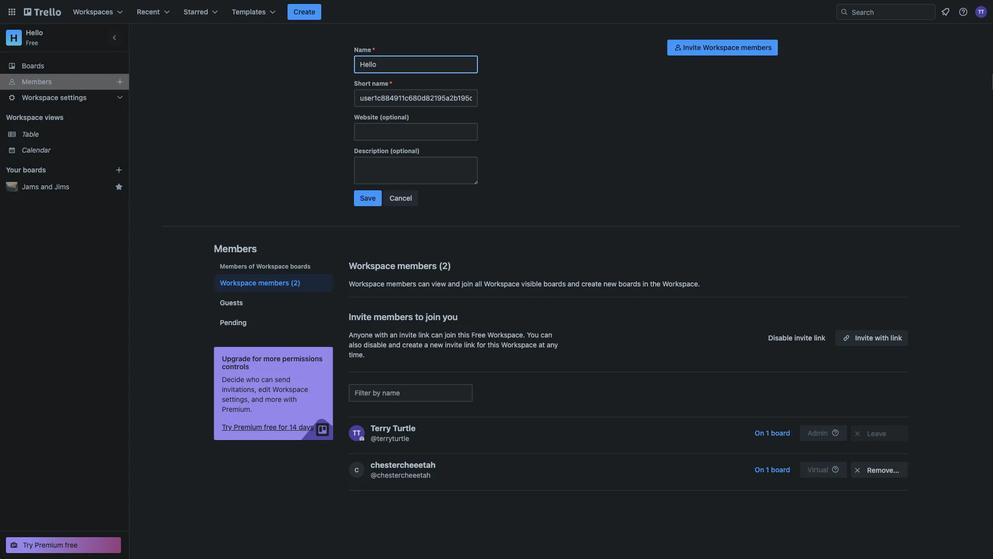 Task type: describe. For each thing, give the bounding box(es) containing it.
free inside anyone with an invite link can join this free workspace. you can also disable and create a new invite link for this workspace at any time.
[[472, 331, 486, 339]]

starred button
[[178, 4, 224, 20]]

settings
[[60, 94, 87, 102]]

send
[[275, 376, 291, 384]]

anyone with an invite link can join this free workspace. you can also disable and create a new invite link for this workspace at any time.
[[349, 331, 558, 359]]

description (optional)
[[354, 147, 420, 154]]

1 horizontal spatial invite
[[445, 341, 462, 349]]

invite for invite members to join you
[[349, 312, 372, 322]]

can down you
[[431, 331, 443, 339]]

short
[[354, 80, 371, 87]]

recent button
[[131, 4, 176, 20]]

workspace views
[[6, 113, 64, 122]]

disable invite link button
[[763, 330, 832, 346]]

1 vertical spatial *
[[390, 80, 393, 87]]

members inside button
[[742, 43, 772, 52]]

1 horizontal spatial workspace.
[[663, 280, 700, 288]]

for inside anyone with an invite link can join this free workspace. you can also disable and create a new invite link for this workspace at any time.
[[477, 341, 486, 349]]

jams and jims link
[[22, 182, 111, 192]]

board for terry turtle
[[771, 429, 791, 437]]

(optional) for description (optional)
[[390, 147, 420, 154]]

jams and jims
[[22, 183, 69, 191]]

calendar link
[[22, 145, 123, 155]]

name
[[354, 46, 371, 53]]

can left view
[[418, 280, 430, 288]]

and inside anyone with an invite link can join this free workspace. you can also disable and create a new invite link for this workspace at any time.
[[389, 341, 401, 349]]

premium for try premium free for 14 days
[[234, 423, 262, 432]]

hello link
[[26, 29, 43, 37]]

0 vertical spatial new
[[604, 280, 617, 288]]

decide
[[222, 376, 244, 384]]

views
[[45, 113, 64, 122]]

invite workspace members
[[683, 43, 772, 52]]

new inside anyone with an invite link can join this free workspace. you can also disable and create a new invite link for this workspace at any time.
[[430, 341, 443, 349]]

templates
[[232, 8, 266, 16]]

on for chestercheeetah
[[755, 466, 764, 474]]

primary element
[[0, 0, 994, 24]]

save button
[[354, 190, 382, 206]]

invite inside button
[[795, 334, 813, 342]]

search image
[[841, 8, 849, 16]]

on 1 board for terry turtle
[[755, 429, 791, 437]]

on 1 board link for chestercheeetah
[[749, 462, 796, 478]]

c
[[355, 467, 359, 474]]

pending
[[220, 319, 247, 327]]

try premium free for 14 days
[[222, 423, 314, 432]]

invite members to join you
[[349, 312, 458, 322]]

the
[[650, 280, 661, 288]]

sm image
[[853, 429, 863, 439]]

(
[[439, 260, 442, 271]]

Filter by name text field
[[349, 384, 473, 402]]

workspaces button
[[67, 4, 129, 20]]

terry turtle (terryturtle) image
[[976, 6, 988, 18]]

days
[[299, 423, 314, 432]]

jams
[[22, 183, 39, 191]]

0 horizontal spatial workspace members
[[220, 279, 289, 287]]

this member is an admin of this workspace. image
[[360, 437, 364, 441]]

remove…
[[868, 467, 900, 475]]

at
[[539, 341, 545, 349]]

0 horizontal spatial invite
[[400, 331, 417, 339]]

invite with link button
[[836, 330, 908, 346]]

free for try premium free
[[65, 541, 78, 550]]

virtual
[[808, 466, 829, 474]]

disable
[[364, 341, 387, 349]]

for inside 'button'
[[279, 423, 288, 432]]

workspace members can view and join all workspace visible boards and create new boards in the workspace.
[[349, 280, 700, 288]]

try premium free for 14 days button
[[222, 423, 314, 433]]

can inside upgrade for more permissions controls decide who can send invitations, edit workspace settings, and more with premium.
[[261, 376, 273, 384]]

2 vertical spatial members
[[220, 263, 247, 270]]

turtle
[[393, 424, 416, 433]]

invite for invite workspace members
[[683, 43, 701, 52]]

join inside anyone with an invite link can join this free workspace. you can also disable and create a new invite link for this workspace at any time.
[[445, 331, 456, 339]]

members link
[[0, 74, 129, 90]]

of
[[249, 263, 255, 270]]

workspace settings
[[22, 94, 87, 102]]

cancel button
[[384, 190, 418, 206]]

and left jims
[[41, 183, 53, 191]]

can up at
[[541, 331, 552, 339]]

sm image for the remove… link
[[853, 466, 863, 476]]

add board image
[[115, 166, 123, 174]]

a
[[425, 341, 428, 349]]

Search field
[[849, 4, 936, 19]]

edit
[[259, 386, 271, 394]]

try premium free button
[[6, 538, 121, 554]]

premium.
[[222, 406, 252, 414]]

0 horizontal spatial *
[[372, 46, 375, 53]]

guests link
[[214, 294, 333, 312]]

with for anyone
[[375, 331, 388, 339]]

all
[[475, 280, 482, 288]]

2 horizontal spatial join
[[462, 280, 473, 288]]

workspace settings button
[[0, 90, 129, 106]]

short name *
[[354, 80, 393, 87]]

visible
[[522, 280, 542, 288]]

1 vertical spatial this
[[488, 341, 500, 349]]

save
[[360, 194, 376, 202]]

members of workspace boards
[[220, 263, 311, 270]]

back to home image
[[24, 4, 61, 20]]

and right view
[[448, 280, 460, 288]]

also
[[349, 341, 362, 349]]

0 vertical spatial members
[[22, 78, 52, 86]]

invitations,
[[222, 386, 257, 394]]

)
[[448, 260, 451, 271]]

14
[[289, 423, 297, 432]]

create
[[294, 8, 316, 16]]

1 vertical spatial members
[[214, 243, 257, 254]]

0 vertical spatial more
[[264, 355, 281, 363]]

workspaces
[[73, 8, 113, 16]]

switch to… image
[[7, 7, 17, 17]]

1 horizontal spatial workspace members
[[349, 260, 437, 271]]

0 horizontal spatial join
[[426, 312, 441, 322]]

jims
[[54, 183, 69, 191]]

invite with link
[[856, 334, 903, 342]]

0 vertical spatial this
[[458, 331, 470, 339]]

permissions
[[282, 355, 323, 363]]

0 notifications image
[[940, 6, 952, 18]]

leave link
[[851, 426, 908, 441]]

workspace inside anyone with an invite link can join this free workspace. you can also disable and create a new invite link for this workspace at any time.
[[501, 341, 537, 349]]

free inside hello free
[[26, 39, 38, 46]]

h
[[10, 32, 18, 43]]

hello free
[[26, 29, 43, 46]]



Task type: locate. For each thing, give the bounding box(es) containing it.
chestercheeetah @chestercheeetah
[[371, 461, 436, 480]]

0 vertical spatial create
[[582, 280, 602, 288]]

organizationdetailform element
[[354, 46, 478, 210]]

2 on 1 board from the top
[[755, 466, 791, 474]]

on for terry turtle
[[755, 429, 764, 437]]

with inside upgrade for more permissions controls decide who can send invitations, edit workspace settings, and more with premium.
[[284, 396, 297, 404]]

for inside upgrade for more permissions controls decide who can send invitations, edit workspace settings, and more with premium.
[[252, 355, 262, 363]]

try inside "try premium free" button
[[23, 541, 33, 550]]

on 1 board link left virtual
[[749, 462, 796, 478]]

your boards with 1 items element
[[6, 164, 100, 176]]

0 vertical spatial board
[[771, 429, 791, 437]]

boards up jams
[[23, 166, 46, 174]]

anyone
[[349, 331, 373, 339]]

2 on 1 board link from the top
[[749, 462, 796, 478]]

disable invite link
[[769, 334, 826, 342]]

1 vertical spatial workspace.
[[488, 331, 525, 339]]

1 horizontal spatial this
[[488, 341, 500, 349]]

1 horizontal spatial free
[[264, 423, 277, 432]]

premium inside button
[[35, 541, 63, 550]]

any
[[547, 341, 558, 349]]

name *
[[354, 46, 375, 53]]

recent
[[137, 8, 160, 16]]

board
[[771, 429, 791, 437], [771, 466, 791, 474]]

0 horizontal spatial this
[[458, 331, 470, 339]]

0 horizontal spatial create
[[402, 341, 423, 349]]

sm image for invite workspace members button
[[674, 43, 683, 53]]

board for chestercheeetah
[[771, 466, 791, 474]]

invite workspace members button
[[668, 40, 778, 56]]

table link
[[22, 129, 123, 139]]

join down you
[[445, 331, 456, 339]]

workspace navigation collapse icon image
[[108, 31, 122, 45]]

1 vertical spatial create
[[402, 341, 423, 349]]

1 for terry turtle
[[766, 429, 770, 437]]

0 vertical spatial on
[[755, 429, 764, 437]]

1 vertical spatial more
[[265, 396, 282, 404]]

terry
[[371, 424, 391, 433]]

boards left in
[[619, 280, 641, 288]]

(optional) right description
[[390, 147, 420, 154]]

invite
[[683, 43, 701, 52], [349, 312, 372, 322], [856, 334, 873, 342]]

members
[[22, 78, 52, 86], [214, 243, 257, 254], [220, 263, 247, 270]]

2 vertical spatial for
[[279, 423, 288, 432]]

None text field
[[354, 56, 478, 73], [354, 89, 478, 107], [354, 56, 478, 73], [354, 89, 478, 107]]

workspace. right the the
[[663, 280, 700, 288]]

you
[[443, 312, 458, 322]]

invite right a
[[445, 341, 462, 349]]

workspace inside workspace settings dropdown button
[[22, 94, 58, 102]]

admin button
[[800, 426, 847, 441]]

open information menu image
[[959, 7, 969, 17]]

templates button
[[226, 4, 282, 20]]

invite for invite with link
[[856, 334, 873, 342]]

invite inside invite workspace members button
[[683, 43, 701, 52]]

in
[[643, 280, 649, 288]]

1 horizontal spatial for
[[279, 423, 288, 432]]

who
[[246, 376, 260, 384]]

0 vertical spatial workspace members
[[349, 260, 437, 271]]

calendar
[[22, 146, 51, 154]]

and down edit
[[252, 396, 263, 404]]

(optional) for website (optional)
[[380, 114, 409, 121]]

free inside button
[[65, 541, 78, 550]]

workspace members left (
[[349, 260, 437, 271]]

and down an on the bottom left
[[389, 341, 401, 349]]

sm image
[[674, 43, 683, 53], [853, 466, 863, 476]]

1 vertical spatial try
[[23, 541, 33, 550]]

1 on from the top
[[755, 429, 764, 437]]

1 vertical spatial free
[[472, 331, 486, 339]]

1 vertical spatial (optional)
[[390, 147, 420, 154]]

view
[[432, 280, 446, 288]]

starred
[[184, 8, 208, 16]]

pending link
[[214, 314, 333, 332]]

* right "name"
[[372, 46, 375, 53]]

2 on from the top
[[755, 466, 764, 474]]

and
[[41, 183, 53, 191], [448, 280, 460, 288], [568, 280, 580, 288], [389, 341, 401, 349], [252, 396, 263, 404]]

sm image inside invite workspace members button
[[674, 43, 683, 53]]

workspace inside upgrade for more permissions controls decide who can send invitations, edit workspace settings, and more with premium.
[[273, 386, 308, 394]]

chestercheeetah
[[371, 461, 436, 470]]

an
[[390, 331, 398, 339]]

try premium free
[[23, 541, 78, 550]]

(optional)
[[380, 114, 409, 121], [390, 147, 420, 154]]

0 vertical spatial on 1 board link
[[749, 426, 796, 441]]

1 horizontal spatial join
[[445, 331, 456, 339]]

@terryturtle
[[371, 435, 409, 443]]

premium
[[234, 423, 262, 432], [35, 541, 63, 550]]

1 board from the top
[[771, 429, 791, 437]]

1 vertical spatial 1
[[766, 466, 770, 474]]

0 horizontal spatial try
[[23, 541, 33, 550]]

0 horizontal spatial with
[[284, 396, 297, 404]]

disable
[[769, 334, 793, 342]]

join left all
[[462, 280, 473, 288]]

1 horizontal spatial sm image
[[853, 466, 863, 476]]

* right name
[[390, 80, 393, 87]]

invite inside invite with link button
[[856, 334, 873, 342]]

0 vertical spatial 1
[[766, 429, 770, 437]]

members up of
[[214, 243, 257, 254]]

1 vertical spatial for
[[252, 355, 262, 363]]

members down boards
[[22, 78, 52, 86]]

1 vertical spatial on
[[755, 466, 764, 474]]

new right a
[[430, 341, 443, 349]]

(2)
[[291, 279, 301, 287]]

free inside 'button'
[[264, 423, 277, 432]]

workspace. left you
[[488, 331, 525, 339]]

on 1 board left admin
[[755, 429, 791, 437]]

1 vertical spatial board
[[771, 466, 791, 474]]

2
[[442, 260, 448, 271]]

2 horizontal spatial with
[[875, 334, 889, 342]]

cancel
[[390, 194, 412, 202]]

premium inside 'button'
[[234, 423, 262, 432]]

1 horizontal spatial invite
[[683, 43, 701, 52]]

can up edit
[[261, 376, 273, 384]]

remove… link
[[851, 462, 908, 478]]

1 vertical spatial premium
[[35, 541, 63, 550]]

try for try premium free
[[23, 541, 33, 550]]

0 horizontal spatial workspace.
[[488, 331, 525, 339]]

1 on 1 board link from the top
[[749, 426, 796, 441]]

1 vertical spatial workspace members
[[220, 279, 289, 287]]

1 vertical spatial new
[[430, 341, 443, 349]]

join right to
[[426, 312, 441, 322]]

controls
[[222, 363, 249, 371]]

1 horizontal spatial new
[[604, 280, 617, 288]]

0 horizontal spatial free
[[65, 541, 78, 550]]

2 board from the top
[[771, 466, 791, 474]]

your
[[6, 166, 21, 174]]

link inside disable invite link button
[[814, 334, 826, 342]]

link inside invite with link button
[[891, 334, 903, 342]]

boards
[[23, 166, 46, 174], [290, 263, 311, 270], [544, 280, 566, 288], [619, 280, 641, 288]]

on 1 board for chestercheeetah
[[755, 466, 791, 474]]

workspace.
[[663, 280, 700, 288], [488, 331, 525, 339]]

on 1 board link for terry turtle
[[749, 426, 796, 441]]

invite right an on the bottom left
[[400, 331, 417, 339]]

terry turtle @terryturtle
[[371, 424, 416, 443]]

free for try premium free for 14 days
[[264, 423, 277, 432]]

with for invite
[[875, 334, 889, 342]]

invite right disable
[[795, 334, 813, 342]]

h link
[[6, 30, 22, 46]]

@chestercheeetah
[[371, 471, 431, 480]]

create inside anyone with an invite link can join this free workspace. you can also disable and create a new invite link for this workspace at any time.
[[402, 341, 423, 349]]

1 vertical spatial free
[[65, 541, 78, 550]]

table
[[22, 130, 39, 138]]

0 vertical spatial try
[[222, 423, 232, 432]]

(optional) right website
[[380, 114, 409, 121]]

your boards
[[6, 166, 46, 174]]

with inside button
[[875, 334, 889, 342]]

1 on 1 board from the top
[[755, 429, 791, 437]]

admin
[[808, 429, 828, 437]]

boards
[[22, 62, 44, 70]]

None text field
[[354, 123, 478, 141], [354, 157, 478, 185], [354, 123, 478, 141], [354, 157, 478, 185]]

this
[[458, 331, 470, 339], [488, 341, 500, 349]]

0 horizontal spatial premium
[[35, 541, 63, 550]]

website
[[354, 114, 378, 121]]

2 horizontal spatial for
[[477, 341, 486, 349]]

create button
[[288, 4, 322, 20]]

workspace. inside anyone with an invite link can join this free workspace. you can also disable and create a new invite link for this workspace at any time.
[[488, 331, 525, 339]]

2 horizontal spatial invite
[[856, 334, 873, 342]]

0 vertical spatial join
[[462, 280, 473, 288]]

0 horizontal spatial invite
[[349, 312, 372, 322]]

upgrade for more permissions controls decide who can send invitations, edit workspace settings, and more with premium.
[[222, 355, 323, 414]]

board left admin
[[771, 429, 791, 437]]

virtual button
[[800, 462, 847, 478]]

1 for chestercheeetah
[[766, 466, 770, 474]]

members
[[742, 43, 772, 52], [398, 260, 437, 271], [258, 279, 289, 287], [386, 280, 416, 288], [374, 312, 413, 322]]

members left of
[[220, 263, 247, 270]]

0 vertical spatial free
[[264, 423, 277, 432]]

0 horizontal spatial for
[[252, 355, 262, 363]]

1 vertical spatial on 1 board
[[755, 466, 791, 474]]

time.
[[349, 351, 365, 359]]

1 vertical spatial join
[[426, 312, 441, 322]]

2 vertical spatial join
[[445, 331, 456, 339]]

for
[[477, 341, 486, 349], [252, 355, 262, 363], [279, 423, 288, 432]]

invite
[[400, 331, 417, 339], [795, 334, 813, 342], [445, 341, 462, 349]]

0 vertical spatial for
[[477, 341, 486, 349]]

premium for try premium free
[[35, 541, 63, 550]]

2 vertical spatial invite
[[856, 334, 873, 342]]

1 horizontal spatial try
[[222, 423, 232, 432]]

with inside anyone with an invite link can join this free workspace. you can also disable and create a new invite link for this workspace at any time.
[[375, 331, 388, 339]]

0 vertical spatial free
[[26, 39, 38, 46]]

more up send in the left bottom of the page
[[264, 355, 281, 363]]

0 vertical spatial *
[[372, 46, 375, 53]]

1 vertical spatial invite
[[349, 312, 372, 322]]

link
[[419, 331, 430, 339], [814, 334, 826, 342], [891, 334, 903, 342], [464, 341, 475, 349]]

0 vertical spatial (optional)
[[380, 114, 409, 121]]

and inside upgrade for more permissions controls decide who can send invitations, edit workspace settings, and more with premium.
[[252, 396, 263, 404]]

1 vertical spatial sm image
[[853, 466, 863, 476]]

starred icon image
[[115, 183, 123, 191]]

on 1 board left virtual
[[755, 466, 791, 474]]

1 1 from the top
[[766, 429, 770, 437]]

0 vertical spatial sm image
[[674, 43, 683, 53]]

1 horizontal spatial premium
[[234, 423, 262, 432]]

sm image inside the remove… link
[[853, 466, 863, 476]]

on 1 board link left admin
[[749, 426, 796, 441]]

on 1 board link
[[749, 426, 796, 441], [749, 462, 796, 478]]

on
[[755, 429, 764, 437], [755, 466, 764, 474]]

can
[[418, 280, 430, 288], [431, 331, 443, 339], [541, 331, 552, 339], [261, 376, 273, 384]]

new left in
[[604, 280, 617, 288]]

leave
[[868, 430, 887, 438]]

1 horizontal spatial with
[[375, 331, 388, 339]]

more down edit
[[265, 396, 282, 404]]

on 1 board
[[755, 429, 791, 437], [755, 466, 791, 474]]

boards right visible
[[544, 280, 566, 288]]

workspace inside invite workspace members button
[[703, 43, 740, 52]]

board left virtual
[[771, 466, 791, 474]]

0 vertical spatial workspace.
[[663, 280, 700, 288]]

0 horizontal spatial sm image
[[674, 43, 683, 53]]

and right visible
[[568, 280, 580, 288]]

hello
[[26, 29, 43, 37]]

0 horizontal spatial free
[[26, 39, 38, 46]]

name
[[372, 80, 389, 87]]

description
[[354, 147, 389, 154]]

1 horizontal spatial *
[[390, 80, 393, 87]]

2 1 from the top
[[766, 466, 770, 474]]

to
[[415, 312, 424, 322]]

workspace members down of
[[220, 279, 289, 287]]

*
[[372, 46, 375, 53], [390, 80, 393, 87]]

workspace members
[[349, 260, 437, 271], [220, 279, 289, 287]]

2 horizontal spatial invite
[[795, 334, 813, 342]]

0 vertical spatial invite
[[683, 43, 701, 52]]

1 horizontal spatial free
[[472, 331, 486, 339]]

1 horizontal spatial create
[[582, 280, 602, 288]]

1 vertical spatial on 1 board link
[[749, 462, 796, 478]]

0 vertical spatial on 1 board
[[755, 429, 791, 437]]

try for try premium free for 14 days
[[222, 423, 232, 432]]

upgrade
[[222, 355, 251, 363]]

0 vertical spatial premium
[[234, 423, 262, 432]]

0 horizontal spatial new
[[430, 341, 443, 349]]

try inside 'button'
[[222, 423, 232, 432]]

boards link
[[0, 58, 129, 74]]

you
[[527, 331, 539, 339]]

more
[[264, 355, 281, 363], [265, 396, 282, 404]]

boards up (2) at the left of page
[[290, 263, 311, 270]]



Task type: vqa. For each thing, say whether or not it's contained in the screenshot.
Free within the Hello Free
yes



